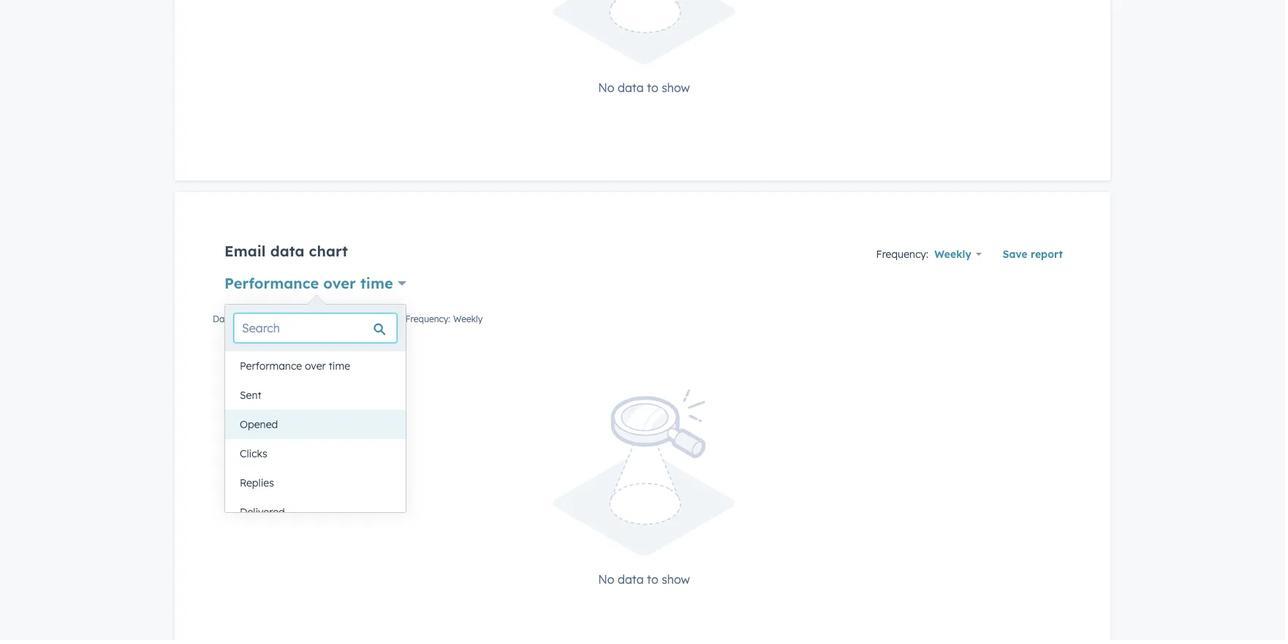 Task type: describe. For each thing, give the bounding box(es) containing it.
2 no data to show from the top
[[598, 573, 690, 587]]

0 vertical spatial to
[[647, 80, 659, 95]]

delivered
[[240, 506, 285, 519]]

date range: from 9/24/2023 to 10/24/2023
[[213, 314, 393, 325]]

date
[[213, 314, 233, 325]]

from
[[264, 314, 286, 325]]

0 vertical spatial data
[[618, 80, 644, 95]]

save report button
[[994, 242, 1064, 268]]

1 no data to show from the top
[[598, 80, 690, 95]]

replies
[[240, 477, 274, 490]]

opened
[[240, 418, 278, 432]]

email
[[225, 242, 266, 260]]

over inside button
[[305, 360, 326, 373]]

weekly button
[[929, 244, 988, 265]]

9/24/2023
[[288, 314, 332, 325]]

sent
[[240, 389, 262, 402]]

report
[[1031, 248, 1063, 261]]

chart
[[309, 242, 348, 260]]

1 no from the top
[[598, 80, 615, 95]]

time inside dropdown button
[[361, 274, 393, 293]]

frequency: weekly
[[406, 314, 483, 325]]

email data chart
[[225, 242, 348, 260]]

list box containing performance over time
[[225, 352, 406, 527]]

time inside button
[[329, 360, 350, 373]]

performance inside performance over time dropdown button
[[225, 274, 319, 293]]

Search search field
[[234, 314, 397, 343]]



Task type: vqa. For each thing, say whether or not it's contained in the screenshot.
the left "TIME"
yes



Task type: locate. For each thing, give the bounding box(es) containing it.
replies button
[[225, 469, 406, 498]]

performance
[[225, 274, 319, 293], [240, 360, 302, 373]]

performance over time up sent button on the left bottom
[[240, 360, 350, 373]]

range:
[[235, 314, 261, 325]]

performance over time up 9/24/2023
[[225, 274, 393, 293]]

delivered button
[[225, 498, 406, 527]]

over up sent button on the left bottom
[[305, 360, 326, 373]]

1 vertical spatial over
[[305, 360, 326, 373]]

2 vertical spatial data
[[618, 573, 644, 587]]

0 vertical spatial performance over time
[[225, 274, 393, 293]]

1 vertical spatial time
[[329, 360, 350, 373]]

clicks button
[[225, 440, 406, 469]]

sent button
[[225, 381, 406, 410]]

2 no from the top
[[598, 573, 615, 587]]

frequency: for frequency:
[[877, 248, 929, 261]]

0 vertical spatial frequency:
[[877, 248, 929, 261]]

list box
[[225, 352, 406, 527]]

save report
[[1003, 248, 1063, 261]]

performance over time button
[[225, 352, 406, 381]]

0 vertical spatial time
[[361, 274, 393, 293]]

performance inside performance over time button
[[240, 360, 302, 373]]

weekly inside weekly popup button
[[935, 248, 972, 261]]

clicks
[[240, 448, 268, 461]]

over
[[324, 274, 356, 293], [305, 360, 326, 373]]

1 vertical spatial no
[[598, 573, 615, 587]]

performance over time
[[225, 274, 393, 293], [240, 360, 350, 373]]

no
[[598, 80, 615, 95], [598, 573, 615, 587]]

1 horizontal spatial weekly
[[935, 248, 972, 261]]

time up 10/24/2023
[[361, 274, 393, 293]]

1 horizontal spatial time
[[361, 274, 393, 293]]

0 vertical spatial performance
[[225, 274, 319, 293]]

1 vertical spatial frequency:
[[406, 314, 451, 325]]

to
[[647, 80, 659, 95], [334, 314, 343, 325], [647, 573, 659, 587]]

2 show from the top
[[662, 573, 690, 587]]

weekly
[[935, 248, 972, 261], [454, 314, 483, 325]]

performance over time button
[[225, 273, 407, 294]]

over inside dropdown button
[[324, 274, 356, 293]]

time up sent button on the left bottom
[[329, 360, 350, 373]]

1 vertical spatial weekly
[[454, 314, 483, 325]]

time
[[361, 274, 393, 293], [329, 360, 350, 373]]

0 horizontal spatial time
[[329, 360, 350, 373]]

performance down email data chart
[[225, 274, 319, 293]]

0 vertical spatial no data to show
[[598, 80, 690, 95]]

0 vertical spatial show
[[662, 80, 690, 95]]

1 vertical spatial show
[[662, 573, 690, 587]]

0 vertical spatial no
[[598, 80, 615, 95]]

frequency: for frequency: weekly
[[406, 314, 451, 325]]

2 vertical spatial to
[[647, 573, 659, 587]]

no data to show
[[598, 80, 690, 95], [598, 573, 690, 587]]

show
[[662, 80, 690, 95], [662, 573, 690, 587]]

performance over time inside button
[[240, 360, 350, 373]]

performance over time inside dropdown button
[[225, 274, 393, 293]]

over down chart
[[324, 274, 356, 293]]

1 show from the top
[[662, 80, 690, 95]]

0 horizontal spatial frequency:
[[406, 314, 451, 325]]

1 vertical spatial performance
[[240, 360, 302, 373]]

frequency:
[[877, 248, 929, 261], [406, 314, 451, 325]]

1 vertical spatial no data to show
[[598, 573, 690, 587]]

1 vertical spatial performance over time
[[240, 360, 350, 373]]

1 vertical spatial to
[[334, 314, 343, 325]]

data
[[618, 80, 644, 95], [270, 242, 305, 260], [618, 573, 644, 587]]

0 vertical spatial weekly
[[935, 248, 972, 261]]

0 horizontal spatial weekly
[[454, 314, 483, 325]]

10/24/2023
[[345, 314, 393, 325]]

0 vertical spatial over
[[324, 274, 356, 293]]

save
[[1003, 248, 1028, 261]]

opened button
[[225, 410, 406, 440]]

1 horizontal spatial frequency:
[[877, 248, 929, 261]]

performance up sent at the left of the page
[[240, 360, 302, 373]]

1 vertical spatial data
[[270, 242, 305, 260]]



